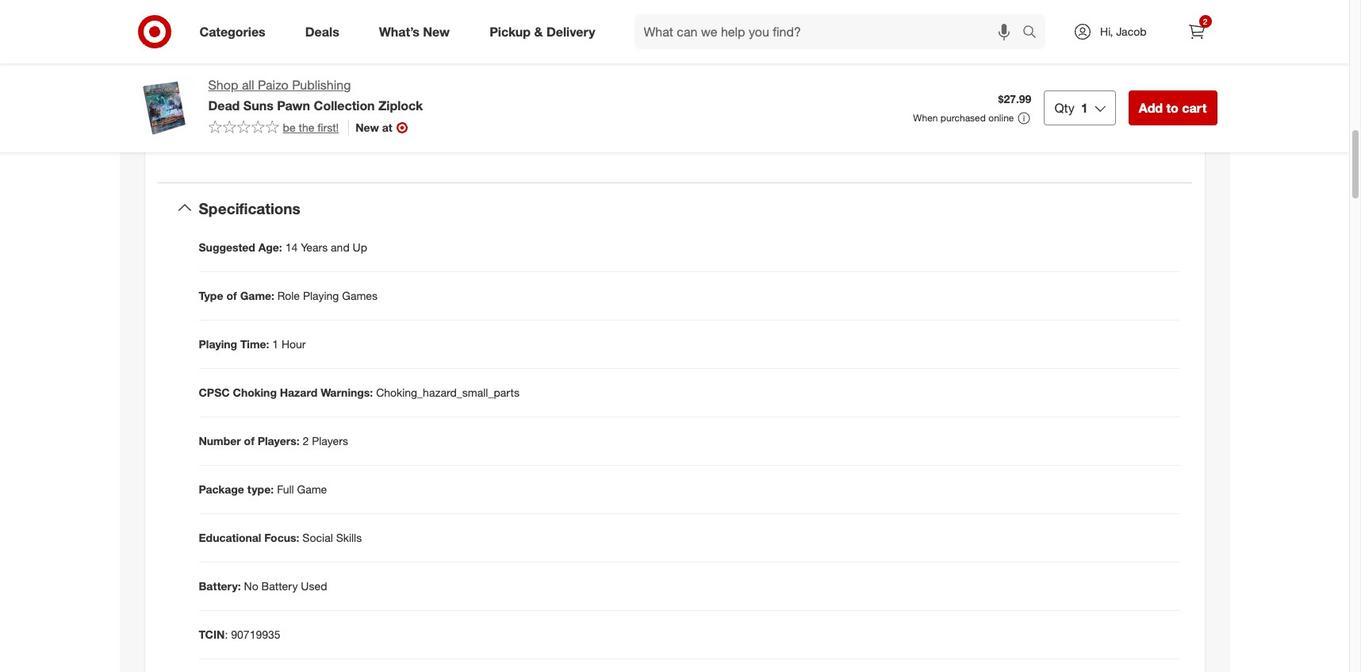 Task type: describe. For each thing, give the bounding box(es) containing it.
shop all paizo publishing dead suns pawn collection ziplock
[[208, 77, 423, 113]]

size-
[[990, 85, 1013, 98]]

a
[[981, 85, 987, 98]]

categories
[[200, 23, 266, 39]]

number of players: 2 players
[[199, 434, 348, 448]]

100
[[908, 53, 926, 66]]

1 vertical spatial publishing
[[245, 132, 296, 146]]

1 vertical spatial starfinder
[[702, 100, 751, 114]]

1 vertical spatial with
[[702, 69, 723, 82]]

game:
[[240, 289, 275, 303]]

of left the more
[[842, 53, 851, 66]]

0 horizontal spatial 14
[[215, 66, 227, 79]]

base
[[790, 100, 815, 114]]

adventures
[[873, 132, 928, 146]]

when purchased online
[[914, 112, 1015, 124]]

publishing inside "shop all paizo publishing dead suns pawn collection ziplock"
[[292, 77, 351, 93]]

of down assortment,
[[823, 116, 833, 130]]

jacob
[[1117, 25, 1147, 38]]

of right "each"
[[785, 85, 794, 98]]

online
[[989, 112, 1015, 124]]

0 vertical spatial years
[[230, 66, 257, 79]]

and right age:
[[331, 241, 350, 254]]

playing time: 1 hour
[[199, 338, 306, 351]]

1 horizontal spatial from
[[1137, 85, 1160, 98]]

role playing games
[[215, 110, 315, 123]]

&
[[535, 23, 543, 39]]

assortment,
[[818, 100, 879, 114]]

slots
[[933, 85, 956, 98]]

0 horizontal spatial plastic
[[1074, 85, 1106, 98]]

educational focus: social skills
[[199, 531, 362, 545]]

at
[[382, 121, 393, 134]]

1 vertical spatial new
[[356, 121, 379, 134]]

2 vertical spatial with
[[1009, 100, 1030, 114]]

use
[[1142, 53, 1160, 66]]

0 vertical spatial tabletop
[[702, 53, 743, 66]]

suggested
[[199, 241, 255, 254]]

collection
[[791, 53, 839, 66]]

starships
[[842, 37, 887, 50]]

dead down when purchased online
[[963, 132, 989, 146]]

game inside the description the characters, villains, and starships of the dead suns adventure path come alive on your tabletop with this collection of more than 100 creature and starship pawns, designed for use with the starfinder roleplaying game or any tabletop science fantasy rpg. printed on sturdy cardstock, each of these double-sided pawns slots into a size-appropriate plastic base from the starfinder pawns base assortment, making them easy to mix with traditional metal or plastic miniatures. with dozens of distinct images, the starfinder dead suns pawn collection depicts the enemies and allies from all six adventures of the dead suns adventure path.
[[857, 69, 887, 82]]

suns down the $27.99
[[1017, 116, 1042, 130]]

first!
[[318, 121, 339, 134]]

search button
[[1016, 14, 1054, 52]]

0 vertical spatial players
[[224, 43, 260, 57]]

2 on from the top
[[1116, 69, 1129, 82]]

type
[[199, 289, 224, 303]]

what's new link
[[366, 14, 470, 49]]

14 years and up
[[215, 66, 297, 79]]

specifications
[[199, 199, 301, 217]]

tcin
[[199, 628, 225, 642]]

description the characters, villains, and starships of the dead suns adventure path come alive on your tabletop with this collection of more than 100 creature and starship pawns, designed for use with the starfinder roleplaying game or any tabletop science fantasy rpg. printed on sturdy cardstock, each of these double-sided pawns slots into a size-appropriate plastic base from the starfinder pawns base assortment, making them easy to mix with traditional metal or plastic miniatures. with dozens of distinct images, the starfinder dead suns pawn collection depicts the enemies and allies from all six adventures of the dead suns adventure path.
[[702, 14, 1179, 146]]

to inside the description the characters, villains, and starships of the dead suns adventure path come alive on your tabletop with this collection of more than 100 creature and starship pawns, designed for use with the starfinder roleplaying game or any tabletop science fantasy rpg. printed on sturdy cardstock, each of these double-sided pawns slots into a size-appropriate plastic base from the starfinder pawns base assortment, making them easy to mix with traditional metal or plastic miniatures. with dozens of distinct images, the starfinder dead suns pawn collection depicts the enemies and allies from all six adventures of the dead suns adventure path.
[[976, 100, 985, 114]]

suns inside "shop all paizo publishing dead suns pawn collection ziplock"
[[243, 97, 274, 113]]

battery:
[[199, 580, 241, 593]]

the down the miniatures.
[[702, 132, 718, 146]]

0 vertical spatial role
[[215, 110, 237, 123]]

hazard
[[280, 386, 318, 400]]

what's new
[[379, 23, 450, 39]]

for
[[1125, 53, 1139, 66]]

new at
[[356, 121, 393, 134]]

of left players:
[[244, 434, 255, 448]]

used
[[301, 580, 327, 593]]

add
[[1139, 100, 1164, 116]]

roleplaying
[[796, 69, 854, 82]]

and up the collection
[[821, 37, 839, 50]]

time:
[[240, 338, 269, 351]]

sturdy
[[1132, 69, 1163, 82]]

pickup & delivery link
[[476, 14, 616, 49]]

1 vertical spatial paizo
[[215, 132, 242, 146]]

more
[[854, 53, 880, 66]]

package type: full game
[[199, 483, 327, 496]]

dead up the creature
[[922, 37, 949, 50]]

any
[[904, 69, 921, 82]]

of down when
[[931, 132, 941, 146]]

battery: no battery used
[[199, 580, 327, 593]]

choking
[[233, 386, 277, 400]]

traditional
[[1033, 100, 1082, 114]]

of right type
[[227, 289, 237, 303]]

1 vertical spatial tabletop
[[924, 69, 965, 82]]

add to cart button
[[1129, 90, 1218, 125]]

0 horizontal spatial playing
[[199, 338, 237, 351]]

be the first! link
[[208, 120, 339, 136]]

delivery
[[547, 23, 596, 39]]

add to cart
[[1139, 100, 1208, 116]]

the up cardstock,
[[726, 69, 741, 82]]

and up board games
[[260, 66, 279, 79]]

package
[[199, 483, 244, 496]]

come
[[1060, 37, 1087, 50]]

1 horizontal spatial with
[[746, 53, 767, 66]]

0 vertical spatial games
[[248, 88, 283, 101]]

making
[[882, 100, 918, 114]]

sided
[[866, 85, 894, 98]]

age:
[[259, 241, 282, 254]]

and up 'science'
[[974, 53, 992, 66]]

1 horizontal spatial playing
[[240, 110, 276, 123]]

0 vertical spatial or
[[890, 69, 901, 82]]

0 vertical spatial new
[[423, 23, 450, 39]]

these
[[797, 85, 825, 98]]

1 vertical spatial adventure
[[1020, 132, 1071, 146]]

be
[[283, 121, 296, 134]]

be the first!
[[283, 121, 339, 134]]

1 vertical spatial players
[[312, 434, 348, 448]]

than
[[883, 53, 905, 66]]

battery
[[262, 580, 298, 593]]

1 horizontal spatial role
[[278, 289, 300, 303]]

dead inside "shop all paizo publishing dead suns pawn collection ziplock"
[[208, 97, 240, 113]]

0 vertical spatial starfinder
[[745, 69, 793, 82]]

alive
[[1091, 37, 1113, 50]]

$27.99
[[999, 92, 1032, 106]]

when
[[914, 112, 939, 124]]

0 horizontal spatial up
[[282, 66, 297, 79]]

printed
[[1078, 69, 1113, 82]]



Task type: locate. For each thing, give the bounding box(es) containing it.
suns down online
[[992, 132, 1017, 146]]

0 vertical spatial up
[[282, 66, 297, 79]]

pickup & delivery
[[490, 23, 596, 39]]

0 horizontal spatial role
[[215, 110, 237, 123]]

1 vertical spatial collection
[[1076, 116, 1126, 130]]

playing up the hour
[[303, 289, 339, 303]]

description
[[702, 14, 772, 30]]

the down 'them'
[[917, 116, 933, 130]]

pawns
[[897, 85, 929, 98]]

1 horizontal spatial 1
[[1082, 100, 1089, 116]]

image of dead suns pawn collection ziplock image
[[132, 76, 196, 140]]

1 horizontal spatial players
[[312, 434, 348, 448]]

starfinder up "each"
[[745, 69, 793, 82]]

0 vertical spatial plastic
[[1074, 85, 1106, 98]]

What can we help you find? suggestions appear below search field
[[635, 14, 1027, 49]]

pawns
[[754, 100, 787, 114]]

0 vertical spatial playing
[[240, 110, 276, 123]]

purchased
[[941, 112, 986, 124]]

role right 'game:'
[[278, 289, 300, 303]]

years right age:
[[301, 241, 328, 254]]

0 horizontal spatial or
[[890, 69, 901, 82]]

0 horizontal spatial players
[[224, 43, 260, 57]]

1 vertical spatial plastic
[[1129, 100, 1161, 114]]

1 horizontal spatial all
[[842, 132, 853, 146]]

with right mix on the top right of the page
[[1009, 100, 1030, 114]]

six
[[856, 132, 870, 146]]

and down the with
[[766, 132, 785, 146]]

the
[[702, 37, 721, 50]]

playing left time:
[[199, 338, 237, 351]]

all left the six
[[842, 132, 853, 146]]

from right allies
[[816, 132, 839, 146]]

0 vertical spatial publishing
[[292, 77, 351, 93]]

collection up first!
[[314, 97, 375, 113]]

0 vertical spatial pawn
[[277, 97, 310, 113]]

paizo up role playing games at the top of page
[[258, 77, 289, 93]]

0 horizontal spatial paizo
[[215, 132, 242, 146]]

warnings:
[[321, 386, 373, 400]]

pawn up be
[[277, 97, 310, 113]]

new
[[423, 23, 450, 39], [356, 121, 379, 134]]

cart
[[1183, 100, 1208, 116]]

1 vertical spatial 2
[[215, 43, 221, 57]]

1 vertical spatial games
[[279, 110, 315, 123]]

2 down categories
[[215, 43, 221, 57]]

paizo
[[258, 77, 289, 93], [215, 132, 242, 146]]

characters,
[[724, 37, 779, 50]]

with
[[746, 53, 767, 66], [702, 69, 723, 82], [1009, 100, 1030, 114]]

1 horizontal spatial 14
[[285, 241, 298, 254]]

0 vertical spatial from
[[1137, 85, 1160, 98]]

cpsc
[[199, 386, 230, 400]]

0 horizontal spatial 2
[[215, 43, 221, 57]]

tcin : 90719935
[[199, 628, 281, 642]]

1 horizontal spatial to
[[1167, 100, 1179, 116]]

rpg.
[[1049, 69, 1074, 82]]

tabletop up slots
[[924, 69, 965, 82]]

1 vertical spatial up
[[353, 241, 367, 254]]

1 horizontal spatial plastic
[[1129, 100, 1161, 114]]

images,
[[875, 116, 914, 130]]

1 horizontal spatial paizo
[[258, 77, 289, 93]]

:
[[225, 628, 228, 642]]

14 right age:
[[285, 241, 298, 254]]

1 right qty
[[1082, 100, 1089, 116]]

0 horizontal spatial tabletop
[[702, 53, 743, 66]]

what's
[[379, 23, 420, 39]]

0 vertical spatial 1
[[1082, 100, 1089, 116]]

2 right jacob
[[1204, 17, 1208, 26]]

this
[[770, 53, 787, 66]]

pawn
[[277, 97, 310, 113], [1046, 116, 1073, 130]]

cardstock,
[[702, 85, 754, 98]]

0 horizontal spatial game
[[297, 483, 327, 496]]

or down than
[[890, 69, 901, 82]]

1 vertical spatial game
[[297, 483, 327, 496]]

years
[[230, 66, 257, 79], [301, 241, 328, 254]]

villains,
[[782, 37, 818, 50]]

to
[[1167, 100, 1179, 116], [976, 100, 985, 114]]

0 vertical spatial game
[[857, 69, 887, 82]]

collection down metal
[[1076, 116, 1126, 130]]

1 horizontal spatial collection
[[1076, 116, 1126, 130]]

plastic down printed
[[1074, 85, 1106, 98]]

1 horizontal spatial new
[[423, 23, 450, 39]]

on up 'base'
[[1116, 69, 1129, 82]]

1 vertical spatial role
[[278, 289, 300, 303]]

highlights
[[199, 14, 260, 30]]

of up than
[[891, 37, 900, 50]]

to inside button
[[1167, 100, 1179, 116]]

hi, jacob
[[1101, 25, 1147, 38]]

skills
[[336, 531, 362, 545]]

pawn down traditional
[[1046, 116, 1073, 130]]

social
[[303, 531, 333, 545]]

all inside the description the characters, villains, and starships of the dead suns adventure path come alive on your tabletop with this collection of more than 100 creature and starship pawns, designed for use with the starfinder roleplaying game or any tabletop science fantasy rpg. printed on sturdy cardstock, each of these double-sided pawns slots into a size-appropriate plastic base from the starfinder pawns base assortment, making them easy to mix with traditional metal or plastic miniatures. with dozens of distinct images, the starfinder dead suns pawn collection depicts the enemies and allies from all six adventures of the dead suns adventure path.
[[842, 132, 853, 146]]

0 vertical spatial with
[[746, 53, 767, 66]]

1 vertical spatial on
[[1116, 69, 1129, 82]]

2 inside 2 link
[[1204, 17, 1208, 26]]

new right what's at the top left of page
[[423, 23, 450, 39]]

the up add to cart
[[1163, 85, 1179, 98]]

2 horizontal spatial with
[[1009, 100, 1030, 114]]

base
[[1110, 85, 1134, 98]]

depicts
[[1129, 116, 1166, 130]]

mix
[[989, 100, 1006, 114]]

paizo publishing
[[215, 132, 296, 146]]

0 horizontal spatial all
[[242, 77, 254, 93]]

0 vertical spatial adventure
[[980, 37, 1031, 50]]

metal
[[1085, 100, 1113, 114]]

them
[[921, 100, 947, 114]]

publishing down role playing games at the top of page
[[245, 132, 296, 146]]

playing up paizo publishing
[[240, 110, 276, 123]]

2 for 2
[[1204, 17, 1208, 26]]

0 horizontal spatial from
[[816, 132, 839, 146]]

on
[[1116, 37, 1129, 50], [1116, 69, 1129, 82]]

dead down shop
[[208, 97, 240, 113]]

suns up be the first! link
[[243, 97, 274, 113]]

0 vertical spatial on
[[1116, 37, 1129, 50]]

publishing up first!
[[292, 77, 351, 93]]

1 on from the top
[[1116, 37, 1129, 50]]

all right shop
[[242, 77, 254, 93]]

cpsc choking hazard warnings: choking_hazard_small_parts
[[199, 386, 520, 400]]

new left at
[[356, 121, 379, 134]]

specifications button
[[158, 183, 1193, 234]]

0 horizontal spatial 1
[[272, 338, 279, 351]]

adventure down traditional
[[1020, 132, 1071, 146]]

0 vertical spatial 14
[[215, 66, 227, 79]]

dead
[[922, 37, 949, 50], [208, 97, 240, 113], [988, 116, 1014, 130], [963, 132, 989, 146]]

science
[[968, 69, 1007, 82]]

players down warnings:
[[312, 434, 348, 448]]

0 vertical spatial paizo
[[258, 77, 289, 93]]

1 vertical spatial 14
[[285, 241, 298, 254]]

paizo inside "shop all paizo publishing dead suns pawn collection ziplock"
[[258, 77, 289, 93]]

0 horizontal spatial years
[[230, 66, 257, 79]]

1 vertical spatial from
[[816, 132, 839, 146]]

on up for
[[1116, 37, 1129, 50]]

game down the more
[[857, 69, 887, 82]]

collection inside "shop all paizo publishing dead suns pawn collection ziplock"
[[314, 97, 375, 113]]

2 link
[[1180, 14, 1215, 49]]

0 horizontal spatial collection
[[314, 97, 375, 113]]

from down sturdy
[[1137, 85, 1160, 98]]

1 vertical spatial pawn
[[1046, 116, 1073, 130]]

plastic up depicts
[[1129, 100, 1161, 114]]

0 vertical spatial 2
[[1204, 17, 1208, 26]]

double-
[[828, 85, 866, 98]]

with
[[759, 116, 781, 130]]

qty
[[1055, 100, 1075, 116]]

2 vertical spatial starfinder
[[936, 116, 985, 130]]

educational
[[199, 531, 262, 545]]

2 vertical spatial playing
[[199, 338, 237, 351]]

board
[[215, 88, 245, 101]]

1 horizontal spatial years
[[301, 241, 328, 254]]

1 vertical spatial all
[[842, 132, 853, 146]]

the down purchased
[[944, 132, 960, 146]]

1 vertical spatial playing
[[303, 289, 339, 303]]

1 left the hour
[[272, 338, 279, 351]]

1 horizontal spatial tabletop
[[924, 69, 965, 82]]

the
[[903, 37, 919, 50], [726, 69, 741, 82], [1163, 85, 1179, 98], [917, 116, 933, 130], [299, 121, 315, 134], [702, 132, 718, 146], [944, 132, 960, 146]]

hour
[[282, 338, 306, 351]]

0 vertical spatial all
[[242, 77, 254, 93]]

or down 'base'
[[1116, 100, 1126, 114]]

creature
[[929, 53, 971, 66]]

each
[[757, 85, 781, 98]]

the right be
[[299, 121, 315, 134]]

0 horizontal spatial to
[[976, 100, 985, 114]]

1 horizontal spatial or
[[1116, 100, 1126, 114]]

to right add
[[1167, 100, 1179, 116]]

1 horizontal spatial 2
[[303, 434, 309, 448]]

0 vertical spatial collection
[[314, 97, 375, 113]]

2 to from the left
[[976, 100, 985, 114]]

easy
[[950, 100, 973, 114]]

2 vertical spatial games
[[342, 289, 378, 303]]

starfinder down cardstock,
[[702, 100, 751, 114]]

1 vertical spatial 1
[[272, 338, 279, 351]]

appropriate
[[1013, 85, 1071, 98]]

all inside "shop all paizo publishing dead suns pawn collection ziplock"
[[242, 77, 254, 93]]

starship
[[995, 53, 1035, 66]]

2 horizontal spatial playing
[[303, 289, 339, 303]]

dead down mix on the top right of the page
[[988, 116, 1014, 130]]

starfinder
[[745, 69, 793, 82], [702, 100, 751, 114], [936, 116, 985, 130]]

with down characters,
[[746, 53, 767, 66]]

path
[[1034, 37, 1056, 50]]

choking_hazard_small_parts
[[376, 386, 520, 400]]

deals
[[305, 23, 339, 39]]

1
[[1082, 100, 1089, 116], [272, 338, 279, 351]]

1 vertical spatial or
[[1116, 100, 1126, 114]]

to down a
[[976, 100, 985, 114]]

focus:
[[265, 531, 300, 545]]

tabletop down the
[[702, 53, 743, 66]]

enemies
[[721, 132, 763, 146]]

miniatures.
[[702, 116, 756, 130]]

no
[[244, 580, 259, 593]]

1 horizontal spatial up
[[353, 241, 367, 254]]

2 for 2 players
[[215, 43, 221, 57]]

adventure up starship
[[980, 37, 1031, 50]]

2 vertical spatial 2
[[303, 434, 309, 448]]

collection inside the description the characters, villains, and starships of the dead suns adventure path come alive on your tabletop with this collection of more than 100 creature and starship pawns, designed for use with the starfinder roleplaying game or any tabletop science fantasy rpg. printed on sturdy cardstock, each of these double-sided pawns slots into a size-appropriate plastic base from the starfinder pawns base assortment, making them easy to mix with traditional metal or plastic miniatures. with dozens of distinct images, the starfinder dead suns pawn collection depicts the enemies and allies from all six adventures of the dead suns adventure path.
[[1076, 116, 1126, 130]]

0 horizontal spatial with
[[702, 69, 723, 82]]

the up 100
[[903, 37, 919, 50]]

of
[[891, 37, 900, 50], [842, 53, 851, 66], [785, 85, 794, 98], [823, 116, 833, 130], [931, 132, 941, 146], [227, 289, 237, 303], [244, 434, 255, 448]]

1 horizontal spatial pawn
[[1046, 116, 1073, 130]]

role down board
[[215, 110, 237, 123]]

game
[[857, 69, 887, 82], [297, 483, 327, 496]]

14 up board
[[215, 66, 227, 79]]

years up board games
[[230, 66, 257, 79]]

with up cardstock,
[[702, 69, 723, 82]]

2 horizontal spatial 2
[[1204, 17, 1208, 26]]

1 vertical spatial years
[[301, 241, 328, 254]]

1 horizontal spatial game
[[857, 69, 887, 82]]

0 horizontal spatial pawn
[[277, 97, 310, 113]]

players:
[[258, 434, 300, 448]]

starfinder down the easy
[[936, 116, 985, 130]]

full
[[277, 483, 294, 496]]

from
[[1137, 85, 1160, 98], [816, 132, 839, 146]]

players down categories
[[224, 43, 260, 57]]

shop
[[208, 77, 238, 93]]

hi,
[[1101, 25, 1114, 38]]

pawn inside "shop all paizo publishing dead suns pawn collection ziplock"
[[277, 97, 310, 113]]

paizo down role playing games at the top of page
[[215, 132, 242, 146]]

collection
[[314, 97, 375, 113], [1076, 116, 1126, 130]]

0 horizontal spatial new
[[356, 121, 379, 134]]

suns up the creature
[[952, 37, 977, 50]]

1 to from the left
[[1167, 100, 1179, 116]]

game right full
[[297, 483, 327, 496]]

2 right players:
[[303, 434, 309, 448]]

pawn inside the description the characters, villains, and starships of the dead suns adventure path come alive on your tabletop with this collection of more than 100 creature and starship pawns, designed for use with the starfinder roleplaying game or any tabletop science fantasy rpg. printed on sturdy cardstock, each of these double-sided pawns slots into a size-appropriate plastic base from the starfinder pawns base assortment, making them easy to mix with traditional metal or plastic miniatures. with dozens of distinct images, the starfinder dead suns pawn collection depicts the enemies and allies from all six adventures of the dead suns adventure path.
[[1046, 116, 1073, 130]]

your
[[1132, 37, 1153, 50]]



Task type: vqa. For each thing, say whether or not it's contained in the screenshot.
Tell
no



